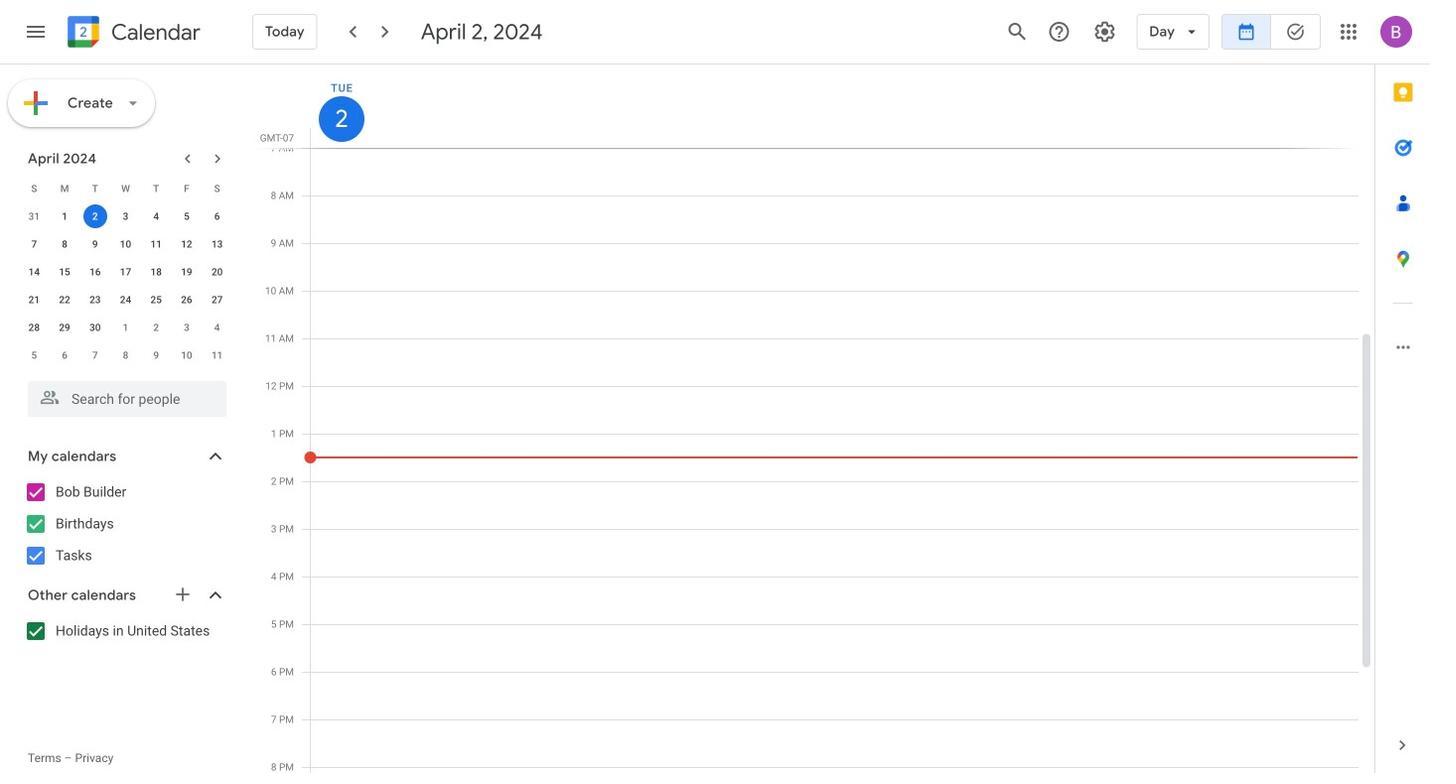 Task type: describe. For each thing, give the bounding box(es) containing it.
13 element
[[205, 232, 229, 256]]

6 row from the top
[[19, 314, 232, 342]]

2 row from the top
[[19, 203, 232, 230]]

tuesday, april 2, today element
[[319, 96, 365, 142]]

may 7 element
[[83, 344, 107, 367]]

10 element
[[114, 232, 138, 256]]

18 element
[[144, 260, 168, 284]]

may 9 element
[[144, 344, 168, 367]]

4 row from the top
[[19, 258, 232, 286]]

1 row from the top
[[19, 175, 232, 203]]

add other calendars image
[[173, 585, 193, 605]]

29 element
[[53, 316, 77, 340]]

may 3 element
[[175, 316, 199, 340]]

27 element
[[205, 288, 229, 312]]

7 element
[[22, 232, 46, 256]]

cell inside april 2024 grid
[[80, 203, 110, 230]]

5 element
[[175, 205, 199, 228]]

may 6 element
[[53, 344, 77, 367]]

april 2024 grid
[[19, 175, 232, 369]]

main drawer image
[[24, 20, 48, 44]]

may 5 element
[[22, 344, 46, 367]]

march 31 element
[[22, 205, 46, 228]]

may 4 element
[[205, 316, 229, 340]]

17 element
[[114, 260, 138, 284]]

21 element
[[22, 288, 46, 312]]

7 row from the top
[[19, 342, 232, 369]]

settings menu image
[[1093, 20, 1117, 44]]

9 element
[[83, 232, 107, 256]]



Task type: vqa. For each thing, say whether or not it's contained in the screenshot.
1st tree from the top of the page
no



Task type: locate. For each thing, give the bounding box(es) containing it.
Search for people text field
[[40, 381, 215, 417]]

20 element
[[205, 260, 229, 284]]

row down 10 element
[[19, 258, 232, 286]]

row up 3 element
[[19, 175, 232, 203]]

may 1 element
[[114, 316, 138, 340]]

may 8 element
[[114, 344, 138, 367]]

5 row from the top
[[19, 286, 232, 314]]

heading inside calendar element
[[107, 20, 201, 44]]

30 element
[[83, 316, 107, 340]]

cell
[[80, 203, 110, 230]]

row down 24 element
[[19, 314, 232, 342]]

28 element
[[22, 316, 46, 340]]

22 element
[[53, 288, 77, 312]]

24 element
[[114, 288, 138, 312]]

15 element
[[53, 260, 77, 284]]

4 element
[[144, 205, 168, 228]]

column header
[[310, 65, 1359, 148]]

grid
[[254, 65, 1375, 774]]

None search field
[[0, 373, 246, 417]]

1 element
[[53, 205, 77, 228]]

tab list
[[1376, 65, 1430, 718]]

row up 17 element
[[19, 230, 232, 258]]

row
[[19, 175, 232, 203], [19, 203, 232, 230], [19, 230, 232, 258], [19, 258, 232, 286], [19, 286, 232, 314], [19, 314, 232, 342], [19, 342, 232, 369]]

11 element
[[144, 232, 168, 256]]

26 element
[[175, 288, 199, 312]]

row group
[[19, 203, 232, 369]]

may 11 element
[[205, 344, 229, 367]]

12 element
[[175, 232, 199, 256]]

may 10 element
[[175, 344, 199, 367]]

row down 17 element
[[19, 286, 232, 314]]

3 element
[[114, 205, 138, 228]]

calendar element
[[64, 12, 201, 56]]

row down may 1 element
[[19, 342, 232, 369]]

25 element
[[144, 288, 168, 312]]

3 row from the top
[[19, 230, 232, 258]]

8 element
[[53, 232, 77, 256]]

16 element
[[83, 260, 107, 284]]

23 element
[[83, 288, 107, 312]]

2, today element
[[83, 205, 107, 228]]

may 2 element
[[144, 316, 168, 340]]

my calendars list
[[4, 477, 246, 572]]

19 element
[[175, 260, 199, 284]]

heading
[[107, 20, 201, 44]]

14 element
[[22, 260, 46, 284]]

row up 10 element
[[19, 203, 232, 230]]

6 element
[[205, 205, 229, 228]]



